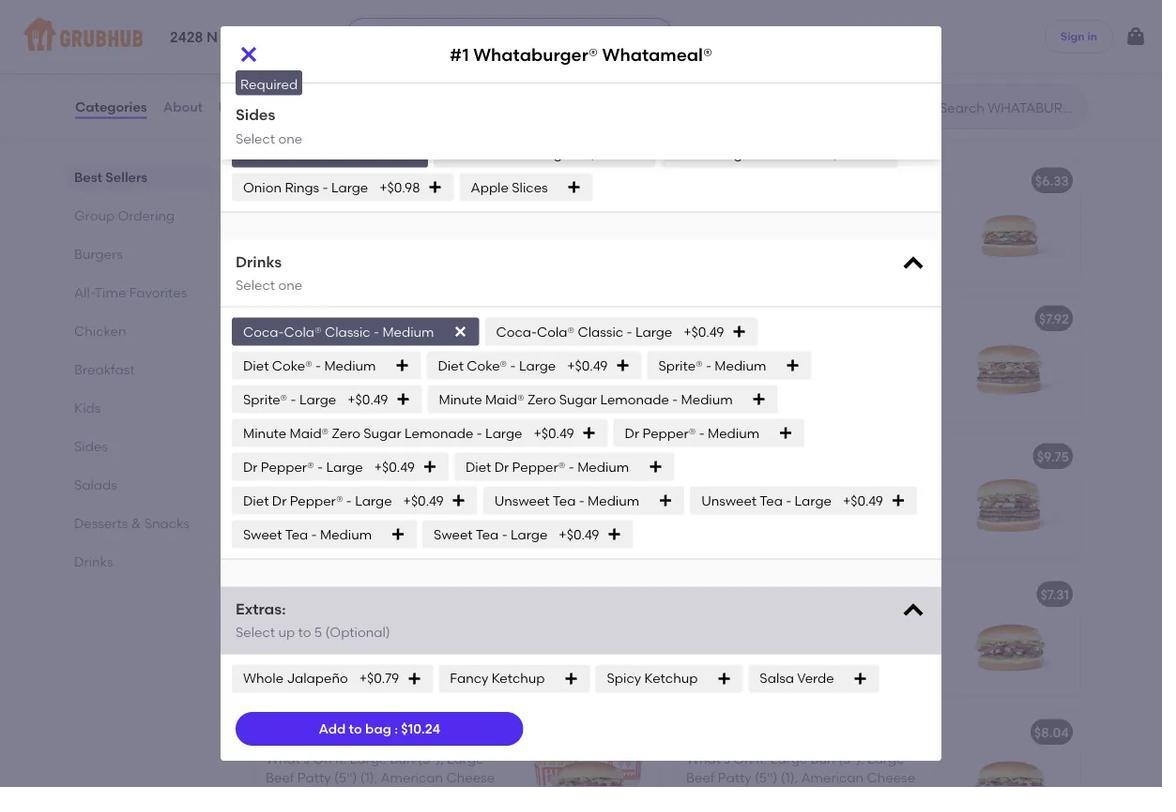 Task type: describe. For each thing, give the bounding box(es) containing it.
salsa
[[760, 671, 794, 687]]

tea for sweet tea - large
[[476, 527, 499, 543]]

it: inside what's on it: large bun (5"), large beef patty (5") (1), tomato (regular), lettuce (regular), pickles (regular), diced onions (regular), mustard (regular)
[[756, 199, 767, 215]]

drinks tab
[[74, 552, 206, 572]]

n
[[207, 29, 218, 46]]

whatameal® inside 'button'
[[493, 725, 577, 741]]

+$0.49 for french fries - large
[[581, 146, 622, 162]]

2428
[[170, 29, 203, 46]]

diet for diet dr pepper® - large
[[243, 493, 269, 509]]

whataburger® inside what's on it: whataburger® (10), tomato, lettuce, pickles, diced onions, mustard (4oz), mayonnaise (4oz), ketchup (4oz)
[[350, 0, 443, 10]]

onion for onion rings - medium
[[672, 146, 711, 162]]

(5"), for #2 double meat whataburger® whatameal®
[[418, 341, 444, 357]]

lettuce for #3 triple meat whataburger®
[[686, 513, 735, 529]]

group ordering
[[74, 207, 175, 223]]

ave.
[[275, 29, 304, 46]]

bun inside what's on it: large bun (5"), large beef patty (5") (1), tomato (regular), lettuce (regular), pickles (regular), diced onions (regular), mustard (regular)
[[811, 199, 835, 215]]

sugar for large
[[364, 426, 401, 441]]

#3 triple meat whataburger® image
[[940, 436, 1080, 558]]

lettuce for #3 triple meat whataburger® whatameal®
[[266, 513, 314, 529]]

it: inside what's on it: double meat whataburger® (10), tomato, lettuce, pickles, diced onions, mustard (4oz), mayonnaise (4oz), ketchup (4oz)
[[756, 0, 767, 10]]

patty for #3 triple meat whataburger® whatameal®
[[297, 494, 331, 510]]

diced inside what's on it: double meat whataburger® (10), tomato, lettuce, pickles, diced onions, mustard (4oz), mayonnaise (4oz), ketchup (4oz)
[[736, 32, 774, 48]]

+ for $11.58
[[644, 587, 652, 603]]

jalapeño for #4 jalapeño & cheese whataburger® whatameal®
[[286, 587, 348, 603]]

zero for minute maid® zero sugar lemonade - large
[[332, 426, 360, 441]]

#5 bacon & cheese whataburger® whatameal® button
[[254, 712, 660, 788]]

pepper® up unsweet tea - medium
[[512, 459, 565, 475]]

#2 for #2 double meat whataburger® whatameal®
[[266, 315, 282, 330]]

add
[[319, 721, 346, 737]]

time
[[95, 284, 126, 300]]

chicken
[[74, 323, 126, 339]]

french for french fries - large
[[445, 146, 489, 162]]

salads
[[74, 477, 117, 493]]

minute maid® zero sugar lemonade - medium
[[439, 392, 733, 408]]

(5") inside what's on it: large bun (5"), large beef patty (5") (1), tomato (regular), lettuce (regular), pickles (regular), diced onions (regular), mustard (regular)
[[755, 218, 778, 234]]

triple for #3 triple meat whataburger® whatameal®
[[286, 449, 322, 465]]

(optional)
[[325, 625, 390, 641]]

0 horizontal spatial #1
[[266, 177, 280, 192]]

sign
[[1061, 29, 1085, 43]]

french fries - medium
[[243, 146, 383, 162]]

1 horizontal spatial #1
[[450, 44, 469, 65]]

lemonade for medium
[[600, 392, 669, 408]]

diet dr pepper® - medium
[[466, 459, 629, 475]]

about
[[163, 99, 203, 115]]

onions, inside what's on it: whataburger® (10), tomato, lettuce, pickles, diced onions, mustard (4oz), mayonnaise (4oz), ketchup (4oz)
[[266, 32, 314, 48]]

(5"), inside what's on it: large bun (5"), large beef patty (5") (1), tomato (regular), lettuce (regular), pickles (regular), diced onions (regular), mustard (regular)
[[838, 199, 864, 215]]

sellers
[[105, 169, 148, 185]]

sprite® for sprite® - medium
[[658, 358, 703, 374]]

diet for diet coke® - medium
[[243, 358, 269, 374]]

2 sides select one from the top
[[236, 106, 302, 146]]

unsweet tea - large
[[701, 493, 832, 509]]

diet dr pepper® - large
[[243, 493, 392, 509]]

extras:
[[236, 600, 286, 619]]

& for #5 bacon & cheese whataburger® whatameal®
[[331, 725, 341, 741]]

best sellers
[[74, 169, 148, 185]]

sugar for medium
[[559, 392, 597, 408]]

on inside what's on it: large bun (5"), large beef patty (5") (1), tomato (regular), lettuce (regular), pickles (regular), diced onions (regular), mustard (regular)
[[733, 199, 752, 215]]

bacon
[[286, 725, 328, 741]]

what's on it: whataburger® (10), tomato, lettuce, pickles, diced onions, mustard (4oz), mayonnaise (4oz), ketchup (4oz) button
[[254, 0, 660, 77]]

patty for #3 triple meat whataburger®
[[718, 494, 752, 510]]

best for #1
[[277, 154, 301, 167]]

double for #2 double meat whataburger®
[[706, 311, 752, 327]]

1 vertical spatial #1 whataburger® whatameal®
[[266, 177, 464, 192]]

dr up sweet tea - large
[[494, 459, 509, 475]]

dr up "diet dr pepper® - large"
[[243, 459, 258, 475]]

tomato, inside what's on it: whataburger® (10), tomato, lettuce, pickles, diced onions, mustard (4oz), mayonnaise (4oz), ketchup (4oz)
[[266, 13, 318, 29]]

haskell
[[221, 29, 271, 46]]

double inside what's on it: double meat whataburger® (10), tomato, lettuce, pickles, diced onions, mustard (4oz), mayonnaise (4oz), ketchup (4oz)
[[771, 0, 816, 10]]

$11.94
[[608, 311, 644, 327]]

dr up the $13.90 +
[[625, 426, 639, 441]]

Search WHATABURGER search field
[[938, 99, 1081, 116]]

$9.75
[[1037, 449, 1069, 465]]

pickles inside what's on it: large bun (5"), large beef patty (5") (1), tomato (regular), lettuce (regular), pickles (regular), diced onions (regular), mustard (regular)
[[803, 237, 847, 253]]

coca- for coca-cola® classic - medium
[[243, 324, 284, 340]]

unsweet tea - medium
[[494, 493, 639, 509]]

(5") for #2 double meat whataburger® whatameal®
[[334, 360, 357, 376]]

reviews
[[219, 99, 271, 115]]

seller for double
[[304, 292, 334, 305]]

(5"), for #3 triple meat whataburger® whatameal®
[[418, 475, 444, 491]]

2428 n haskell ave.
[[170, 29, 304, 46]]

patty inside what's on it: large bun (5"), large beef patty (5") (1), tomato (regular), lettuce (regular), pickles (regular), diced onions (regular), mustard (regular)
[[718, 218, 752, 234]]

#3 triple meat whataburger® whatameal® image
[[519, 436, 660, 558]]

svg image inside main navigation navigation
[[1125, 25, 1147, 48]]

burgers tab
[[74, 244, 206, 264]]

coca-cola® classic - medium
[[243, 324, 434, 340]]

#3 triple meat whataburger® whatameal®
[[266, 449, 542, 465]]

beef for #2 double meat whataburger® whatameal®
[[266, 360, 294, 376]]

dr pepper® - large
[[243, 459, 363, 475]]

all-
[[74, 284, 95, 300]]

+ for $13.90
[[644, 449, 652, 465]]

mustard inside what's on it: whataburger® (10), tomato, lettuce, pickles, diced onions, mustard (4oz), mayonnaise (4oz), ketchup (4oz)
[[317, 32, 369, 48]]

$11.94 +
[[608, 311, 652, 327]]

(2), for #2 double meat whataburger®
[[781, 356, 801, 372]]

#4 jalapeño & cheese whataburger® whatameal®
[[266, 587, 597, 603]]

tomato for #2 double meat whataburger®
[[804, 356, 853, 372]]

bun for #2 double meat whataburger® whatameal®
[[390, 341, 414, 357]]

#2 double meat whataburger® whatameal® image
[[519, 298, 660, 420]]

coke® for medium
[[272, 358, 312, 374]]

classic for medium
[[325, 324, 371, 340]]

+$0.49 for diet coke® - large
[[567, 358, 608, 374]]

& inside tab
[[131, 515, 141, 531]]

add to bag : $10.24
[[319, 721, 440, 737]]

beef for #3 triple meat whataburger® whatameal®
[[266, 494, 294, 510]]

diced inside what's on it: large bun (5"), large beef patty (5") (1), tomato (regular), lettuce (regular), pickles (regular), diced onions (regular), mustard (regular)
[[686, 256, 723, 272]]

10 double meat whataburger® box image
[[940, 0, 1080, 77]]

onion rings - medium
[[672, 146, 812, 162]]

pickles for #2 double meat whataburger®
[[803, 375, 847, 391]]

drinks for drinks
[[74, 554, 113, 570]]

#3 triple meat whataburger®
[[686, 449, 876, 465]]

0 vertical spatial sides
[[236, 75, 275, 93]]

french for french fries - medium
[[243, 146, 287, 162]]

onion rings - large
[[243, 180, 368, 196]]

2 one from the top
[[278, 131, 302, 146]]

minute for minute maid® zero sugar lemonade - medium
[[439, 392, 482, 408]]

+$0.49 for coca-cola® classic - large
[[684, 324, 724, 340]]

1 vertical spatial sides
[[236, 106, 275, 124]]

verde
[[797, 671, 834, 687]]

#5
[[266, 725, 283, 741]]

cheese for #4 jalapeño & cheese whataburger® whatameal®
[[365, 587, 413, 603]]

(3), for #3 triple meat whataburger® whatameal®
[[360, 494, 380, 510]]

fries for large
[[492, 146, 521, 162]]

(10), inside what's on it: whataburger® (10), tomato, lettuce, pickles, diced onions, mustard (4oz), mayonnaise (4oz), ketchup (4oz)
[[446, 0, 472, 10]]

#1 whataburger® image
[[940, 160, 1080, 282]]

one for cola®
[[278, 278, 302, 294]]

what's on it: large bun (5"), large beef patty (5") (2), tomato (regular), lettuce (regular), pickles (regular), diced onions (regular), mustard (regular) for #2 double meat whataburger®
[[686, 337, 918, 429]]

double for #2 double meat whataburger® whatameal®
[[286, 315, 332, 330]]

what's on it: double meat whataburger® (10), tomato, lettuce, pickles, diced onions, mustard (4oz), mayonnaise (4oz), ketchup (4oz)
[[686, 0, 918, 67]]

drinks select one
[[236, 253, 302, 294]]

fancy ketchup
[[450, 671, 545, 687]]

about button
[[162, 73, 204, 141]]

what's on it: large bun (5"), large beef patty (5") (3), tomato (regular), lettuce (regular), pickles (regular), diced onions (regular), mustard (regular) for #3 triple meat whataburger®
[[686, 475, 918, 567]]

beef for #2 double meat whataburger®
[[686, 356, 715, 372]]

$13.90 +
[[605, 449, 652, 465]]

+$0.49 for diet dr pepper® - large
[[403, 493, 444, 509]]

burgers inside tab
[[74, 246, 123, 262]]

onions inside what's on it: large bun (5"), large beef patty (5") (1), tomato (regular), lettuce (regular), pickles (regular), diced onions (regular), mustard (regular)
[[727, 256, 771, 272]]

+ for $11.94
[[644, 311, 652, 327]]

diet coke® - medium
[[243, 358, 376, 374]]

$6.33
[[1035, 173, 1069, 189]]

(regular) for #2 double meat whataburger® whatameal®
[[266, 417, 324, 433]]

sweet for sweet tea - medium
[[243, 527, 282, 543]]

fancy
[[450, 671, 488, 687]]

dr down "dr pepper® - large"
[[272, 493, 287, 509]]

#2 double meat whataburger® whatameal®
[[266, 315, 552, 330]]

+$0.79
[[359, 671, 399, 687]]

meat for #2 double meat whataburger®
[[755, 311, 789, 327]]

lettuce for #2 double meat whataburger® whatameal®
[[266, 379, 314, 395]]

& for #4 jalapeño & cheese whataburger®
[[772, 587, 782, 603]]

best for #2
[[277, 292, 301, 305]]

#1 whataburger® whatameal® image
[[519, 160, 660, 282]]

1 horizontal spatial to
[[349, 721, 362, 737]]

group
[[74, 207, 115, 223]]

bag
[[365, 721, 391, 737]]

#4 jalapeño & cheese whataburger® whatameal® image
[[519, 574, 660, 696]]

desserts & snacks
[[74, 515, 190, 531]]

unsweet for unsweet tea - large
[[701, 493, 757, 509]]

pepper® up "diet dr pepper® - large"
[[261, 459, 314, 475]]

$7.92
[[1039, 311, 1069, 327]]

#4 for #4 jalapeño & cheese whataburger®
[[686, 587, 704, 603]]

#5 bacon & cheese whataburger® image
[[940, 712, 1080, 788]]

whole jalapeño
[[243, 671, 348, 687]]

+$0.49 for sprite® - large
[[348, 392, 388, 408]]

kids tab
[[74, 398, 206, 418]]

ketchup inside what's on it: double meat whataburger® (10), tomato, lettuce, pickles, diced onions, mustard (4oz), mayonnaise (4oz), ketchup (4oz)
[[803, 51, 857, 67]]

desserts
[[74, 515, 128, 531]]

sprite® - large
[[243, 392, 336, 408]]

+$0.98
[[379, 180, 420, 196]]

onions for #3 triple meat whataburger® whatameal®
[[306, 532, 351, 548]]

tea for sweet tea - medium
[[285, 527, 308, 543]]

reviews button
[[218, 73, 272, 141]]

what's on it: whataburger® (10), tomato, lettuce, pickles, diced onions, mustard (4oz), mayonnaise (4oz), ketchup (4oz)
[[266, 0, 487, 67]]

(5") for #3 triple meat whataburger® whatameal®
[[334, 494, 357, 510]]

(regular) for #3 triple meat whataburger®
[[686, 552, 745, 567]]

#5 bacon & cheese whataburger® whatameal®
[[266, 725, 577, 741]]

classic for large
[[578, 324, 624, 340]]

5
[[314, 625, 322, 641]]

beef for #3 triple meat whataburger®
[[686, 494, 715, 510]]

$11.58
[[607, 587, 644, 603]]

what's on it: double meat whataburger® (10), tomato, lettuce, pickles, diced onions, mustard (4oz), mayonnaise (4oz), ketchup (4oz) button
[[675, 0, 1080, 77]]

maid® for minute maid® zero sugar lemonade - medium
[[485, 392, 524, 408]]

meat inside what's on it: double meat whataburger® (10), tomato, lettuce, pickles, diced onions, mustard (4oz), mayonnaise (4oz), ketchup (4oz)
[[819, 0, 852, 10]]

(regular) for #3 triple meat whataburger® whatameal®
[[266, 552, 324, 567]]

(4oz) inside what's on it: whataburger® (10), tomato, lettuce, pickles, diced onions, mustard (4oz), mayonnaise (4oz), ketchup (4oz)
[[359, 51, 390, 67]]

mayonnaise inside what's on it: double meat whataburger® (10), tomato, lettuce, pickles, diced onions, mustard (4oz), mayonnaise (4oz), ketchup (4oz)
[[686, 51, 763, 67]]

required
[[240, 77, 298, 92]]

sweet tea - large
[[434, 527, 548, 543]]

10 whataburger® box image
[[519, 0, 660, 77]]

cheese for #4 jalapeño & cheese whataburger®
[[785, 587, 834, 603]]



Task type: locate. For each thing, give the bounding box(es) containing it.
coca-cola® classic - large
[[496, 324, 672, 340]]

0 horizontal spatial double
[[286, 315, 332, 330]]

cheese left : in the left bottom of the page
[[344, 725, 393, 741]]

zero for minute maid® zero sugar lemonade - medium
[[528, 392, 556, 408]]

in
[[1087, 29, 1097, 43]]

0 horizontal spatial (2),
[[360, 360, 380, 376]]

rings for medium
[[714, 146, 749, 162]]

one inside drinks select one
[[278, 278, 302, 294]]

classic
[[325, 324, 371, 340], [578, 324, 624, 340]]

1 vertical spatial zero
[[332, 426, 360, 441]]

#2 double meat whataburger®
[[686, 311, 886, 327]]

lettuce, inside what's on it: double meat whataburger® (10), tomato, lettuce, pickles, diced onions, mustard (4oz), mayonnaise (4oz), ketchup (4oz)
[[866, 13, 918, 29]]

onions down "diet dr pepper® - large"
[[306, 532, 351, 548]]

patty down '#2 double meat whataburger®'
[[718, 356, 752, 372]]

0 horizontal spatial what's on it: large bun (5"), large beef patty (5") (3), tomato (regular), lettuce (regular), pickles (regular), diced onions (regular), mustard (regular)
[[266, 475, 498, 567]]

burgers up the french fries - medium
[[251, 116, 327, 140]]

triple
[[286, 449, 322, 465], [706, 449, 742, 465]]

1 coca- from the left
[[243, 324, 284, 340]]

diet up sprite® - large
[[243, 358, 269, 374]]

1 coke® from the left
[[272, 358, 312, 374]]

2 + from the top
[[644, 449, 652, 465]]

2 onions, from the left
[[777, 32, 825, 48]]

lettuce for #2 double meat whataburger®
[[686, 375, 735, 391]]

0 horizontal spatial (4oz)
[[359, 51, 390, 67]]

sides select one down required
[[236, 106, 302, 146]]

apple slices
[[471, 180, 548, 196]]

1 horizontal spatial fries
[[492, 146, 521, 162]]

2 best seller from the top
[[277, 292, 334, 305]]

0 horizontal spatial lemonade
[[405, 426, 473, 441]]

(regular) for #2 double meat whataburger®
[[686, 414, 745, 429]]

(5")
[[755, 218, 778, 234], [755, 356, 778, 372], [334, 360, 357, 376], [334, 494, 357, 510], [755, 494, 778, 510]]

#2 double meat whataburger® image
[[940, 298, 1080, 420]]

2 cola® from the left
[[537, 324, 575, 340]]

french down reviews button
[[243, 146, 287, 162]]

0 horizontal spatial classic
[[325, 324, 371, 340]]

0 vertical spatial seller
[[304, 154, 334, 167]]

tea for unsweet tea - large
[[760, 493, 783, 509]]

1 sides select one from the top
[[236, 75, 302, 116]]

1 unsweet from the left
[[494, 493, 550, 509]]

whataburger® inside what's on it: double meat whataburger® (10), tomato, lettuce, pickles, diced onions, mustard (4oz), mayonnaise (4oz), ketchup (4oz)
[[686, 13, 780, 29]]

0 vertical spatial onion
[[672, 146, 711, 162]]

2 coca- from the left
[[496, 324, 537, 340]]

beef down "dr pepper® - large"
[[266, 494, 294, 510]]

best seller for double
[[277, 292, 334, 305]]

diet
[[243, 358, 269, 374], [438, 358, 464, 374], [466, 459, 491, 475], [243, 493, 269, 509]]

diet for diet dr pepper® - medium
[[466, 459, 491, 475]]

what's on it: large bun (5"), large beef patty (5") (1), tomato (regular), lettuce (regular), pickles (regular), diced onions (regular), mustard (regular)
[[686, 199, 915, 291]]

tomato, inside what's on it: double meat whataburger® (10), tomato, lettuce, pickles, diced onions, mustard (4oz), mayonnaise (4oz), ketchup (4oz)
[[811, 13, 863, 29]]

cola® up 'diet coke® - large'
[[537, 324, 575, 340]]

1 horizontal spatial #2
[[686, 311, 703, 327]]

3 select from the top
[[236, 278, 275, 294]]

1 horizontal spatial minute
[[439, 392, 482, 408]]

classic up diet coke® - medium
[[325, 324, 371, 340]]

1 vertical spatial sprite®
[[243, 392, 287, 408]]

on inside what's on it: whataburger® (10), tomato, lettuce, pickles, diced onions, mustard (4oz), mayonnaise (4oz), ketchup (4oz)
[[313, 0, 332, 10]]

sides inside tab
[[74, 438, 108, 454]]

& up salsa
[[772, 587, 782, 603]]

2 classic from the left
[[578, 324, 624, 340]]

triple for #3 triple meat whataburger®
[[706, 449, 742, 465]]

tea down diet dr pepper® - medium
[[553, 493, 576, 509]]

1 horizontal spatial lettuce,
[[866, 13, 918, 29]]

diet for diet coke® - large
[[438, 358, 464, 374]]

tea down the #3 triple meat whataburger® on the right
[[760, 493, 783, 509]]

1 horizontal spatial drinks
[[236, 253, 282, 271]]

svg image
[[237, 43, 260, 66], [402, 147, 417, 162], [629, 147, 644, 162], [872, 147, 887, 162], [567, 180, 582, 195], [453, 325, 468, 340], [732, 325, 747, 340], [615, 359, 630, 374], [752, 392, 767, 407], [582, 426, 597, 441], [891, 494, 906, 509], [391, 528, 406, 543], [900, 599, 926, 625], [407, 672, 422, 687]]

chicken tab
[[74, 321, 206, 341]]

diced inside what's on it: whataburger® (10), tomato, lettuce, pickles, diced onions, mustard (4oz), mayonnaise (4oz), ketchup (4oz)
[[426, 13, 464, 29]]

whataburger® inside 'button'
[[396, 725, 490, 741]]

3 + from the top
[[644, 587, 652, 603]]

select inside drinks select one
[[236, 278, 275, 294]]

(regular) down sprite® - medium
[[686, 414, 745, 429]]

2 #4 from the left
[[686, 587, 704, 603]]

1 #3 from the left
[[266, 449, 283, 465]]

coca- for coca-cola® classic - large
[[496, 324, 537, 340]]

onion for onion rings - large
[[243, 180, 282, 196]]

1 seller from the top
[[304, 154, 334, 167]]

1 vertical spatial mayonnaise
[[686, 51, 763, 67]]

+$0.49 for minute maid® zero sugar lemonade - large
[[534, 426, 574, 441]]

1 vertical spatial best
[[74, 169, 102, 185]]

& for #4 jalapeño & cheese whataburger® whatameal®
[[351, 587, 361, 603]]

best
[[277, 154, 301, 167], [74, 169, 102, 185], [277, 292, 301, 305]]

patty left (1),
[[718, 218, 752, 234]]

1 lettuce, from the left
[[321, 13, 373, 29]]

salads tab
[[74, 475, 206, 495]]

0 horizontal spatial drinks
[[74, 554, 113, 570]]

onions up '#2 double meat whataburger®'
[[727, 256, 771, 272]]

(3),
[[360, 494, 380, 510], [781, 494, 801, 510]]

sprite® for sprite® - large
[[243, 392, 287, 408]]

to left bag
[[349, 721, 362, 737]]

1 vertical spatial #1
[[266, 177, 280, 192]]

0 vertical spatial sprite®
[[658, 358, 703, 374]]

(4oz) inside what's on it: double meat whataburger® (10), tomato, lettuce, pickles, diced onions, mustard (4oz), mayonnaise (4oz), ketchup (4oz)
[[860, 51, 891, 67]]

lemonade up the $13.90 +
[[600, 392, 669, 408]]

$7.31
[[1041, 587, 1069, 603]]

0 vertical spatial #1 whataburger® whatameal®
[[450, 44, 712, 65]]

onions down unsweet tea - large
[[727, 532, 771, 548]]

tomato right (1),
[[801, 218, 850, 234]]

2 select from the top
[[236, 131, 275, 146]]

what's
[[266, 0, 310, 10], [686, 0, 730, 10], [686, 199, 730, 215], [686, 337, 730, 353], [266, 341, 310, 357], [266, 475, 310, 491], [686, 475, 730, 491]]

sweet down "diet dr pepper® - large"
[[243, 527, 282, 543]]

1 cola® from the left
[[284, 324, 322, 340]]

1 vertical spatial +
[[644, 449, 652, 465]]

0 vertical spatial drinks
[[236, 253, 282, 271]]

best sellers tab
[[74, 167, 206, 187]]

mustard inside what's on it: large bun (5"), large beef patty (5") (1), tomato (regular), lettuce (regular), pickles (regular), diced onions (regular), mustard (regular)
[[840, 256, 892, 272]]

unsweet down diet dr pepper® - medium
[[494, 493, 550, 509]]

0 vertical spatial (10),
[[446, 0, 472, 10]]

patty for #2 double meat whataburger® whatameal®
[[297, 360, 331, 376]]

4 select from the top
[[236, 625, 275, 641]]

1 horizontal spatial coca-
[[496, 324, 537, 340]]

1 horizontal spatial (4oz)
[[860, 51, 891, 67]]

cheese up (optional) in the bottom left of the page
[[365, 587, 413, 603]]

sprite® - medium
[[658, 358, 766, 374]]

mustard inside what's on it: double meat whataburger® (10), tomato, lettuce, pickles, diced onions, mustard (4oz), mayonnaise (4oz), ketchup (4oz)
[[828, 32, 880, 48]]

sugar up #3 triple meat whataburger® whatameal®
[[364, 426, 401, 441]]

what's on it: large bun (5"), large beef patty (5") (2), tomato (regular), lettuce (regular), pickles (regular), diced onions (regular), mustard (regular) down coca-cola® classic - medium
[[266, 341, 497, 433]]

cola® for coca-cola® classic - large
[[537, 324, 575, 340]]

pickles for #3 triple meat whataburger®
[[803, 513, 847, 529]]

2 unsweet from the left
[[701, 493, 757, 509]]

seller
[[304, 154, 334, 167], [304, 292, 334, 305]]

pickles up '#2 double meat whataburger®'
[[803, 237, 847, 253]]

1 vertical spatial lemonade
[[405, 426, 473, 441]]

best left sellers at the left top
[[74, 169, 102, 185]]

best inside tab
[[74, 169, 102, 185]]

0 horizontal spatial rings
[[285, 180, 319, 196]]

best seller for whataburger®
[[277, 154, 334, 167]]

drinks inside drinks select one
[[236, 253, 282, 271]]

seller up the onion rings - large
[[304, 154, 334, 167]]

#1 whataburger® whatameal®
[[450, 44, 712, 65], [266, 177, 464, 192]]

mayonnaise
[[410, 32, 487, 48], [686, 51, 763, 67]]

1 #4 from the left
[[266, 587, 283, 603]]

lettuce, inside what's on it: whataburger® (10), tomato, lettuce, pickles, diced onions, mustard (4oz), mayonnaise (4oz), ketchup (4oz)
[[321, 13, 373, 29]]

$10.24
[[401, 721, 440, 737]]

jalapeño for whole jalapeño
[[287, 671, 348, 687]]

(5"), for #3 triple meat whataburger®
[[838, 475, 864, 491]]

1 (4oz) from the left
[[359, 51, 390, 67]]

0 horizontal spatial to
[[298, 625, 311, 641]]

& inside 'button'
[[331, 725, 341, 741]]

1 best seller from the top
[[277, 154, 334, 167]]

1 tomato, from the left
[[266, 13, 318, 29]]

1 horizontal spatial triple
[[706, 449, 742, 465]]

1 vertical spatial rings
[[285, 180, 319, 196]]

triple down the dr pepper® - medium
[[706, 449, 742, 465]]

coke® for large
[[467, 358, 507, 374]]

mayonnaise inside what's on it: whataburger® (10), tomato, lettuce, pickles, diced onions, mustard (4oz), mayonnaise (4oz), ketchup (4oz)
[[410, 32, 487, 48]]

beef down the dr pepper® - medium
[[686, 494, 715, 510]]

0 horizontal spatial sugar
[[364, 426, 401, 441]]

1 vertical spatial seller
[[304, 292, 334, 305]]

tomato for #2 double meat whataburger® whatameal®
[[383, 360, 432, 376]]

tomato down '#2 double meat whataburger®'
[[804, 356, 853, 372]]

1 horizontal spatial what's on it: large bun (5"), large beef patty (5") (2), tomato (regular), lettuce (regular), pickles (regular), diced onions (regular), mustard (regular)
[[686, 337, 918, 429]]

drinks for drinks select one
[[236, 253, 282, 271]]

sweet up #4 jalapeño & cheese whataburger® whatameal®
[[434, 527, 473, 543]]

on
[[313, 0, 332, 10], [733, 0, 752, 10], [733, 199, 752, 215], [733, 337, 752, 353], [313, 341, 332, 357], [313, 475, 332, 491], [733, 475, 752, 491]]

onions, inside what's on it: double meat whataburger® (10), tomato, lettuce, pickles, diced onions, mustard (4oz), mayonnaise (4oz), ketchup (4oz)
[[777, 32, 825, 48]]

sweet tea - medium
[[243, 527, 372, 543]]

to inside extras: select up to 5 (optional)
[[298, 625, 311, 641]]

1 horizontal spatial what's on it: large bun (5"), large beef patty (5") (3), tomato (regular), lettuce (regular), pickles (regular), diced onions (regular), mustard (regular)
[[686, 475, 918, 567]]

tea up #4 jalapeño & cheese whataburger® whatameal®
[[476, 527, 499, 543]]

minute
[[439, 392, 482, 408], [243, 426, 287, 441]]

-
[[322, 146, 328, 162], [524, 146, 530, 162], [752, 146, 757, 162], [322, 180, 328, 196], [374, 324, 379, 340], [627, 324, 632, 340], [315, 358, 321, 374], [510, 358, 516, 374], [706, 358, 712, 374], [291, 392, 296, 408], [672, 392, 678, 408], [477, 426, 482, 441], [699, 426, 705, 441], [317, 459, 323, 475], [569, 459, 574, 475], [346, 493, 352, 509], [579, 493, 585, 509], [786, 493, 792, 509], [311, 527, 317, 543], [502, 527, 508, 543]]

$11.58 +
[[607, 587, 652, 603]]

one up coca-cola® classic - medium
[[278, 278, 302, 294]]

lettuce
[[686, 237, 735, 253], [686, 375, 735, 391], [266, 379, 314, 395], [266, 513, 314, 529], [686, 513, 735, 529]]

cola® up diet coke® - medium
[[284, 324, 322, 340]]

fries for medium
[[290, 146, 319, 162]]

(3), for #3 triple meat whataburger®
[[781, 494, 801, 510]]

2 lettuce, from the left
[[866, 13, 918, 29]]

ordering
[[118, 207, 175, 223]]

1 horizontal spatial (3),
[[781, 494, 801, 510]]

0 vertical spatial #1
[[450, 44, 469, 65]]

1 horizontal spatial pickles,
[[686, 32, 733, 48]]

0 horizontal spatial #2
[[266, 315, 282, 330]]

1 (3), from the left
[[360, 494, 380, 510]]

1 vertical spatial pickles,
[[686, 32, 733, 48]]

pickles up the minute maid® zero sugar lemonade - large
[[383, 379, 426, 395]]

0 vertical spatial mayonnaise
[[410, 32, 487, 48]]

0 horizontal spatial (3),
[[360, 494, 380, 510]]

pepper® up the $13.90 +
[[643, 426, 696, 441]]

#3 down sprite® - large
[[266, 449, 283, 465]]

what's on it: large bun (5"), large beef patty (5") (3), tomato (regular), lettuce (regular), pickles (regular), diced onions (regular), mustard (regular) down the #3 triple meat whataburger® on the right
[[686, 475, 918, 567]]

0 horizontal spatial french
[[243, 146, 287, 162]]

breakfast
[[74, 361, 135, 377]]

sweet for sweet tea - large
[[434, 527, 473, 543]]

sprite® up the dr pepper® - medium
[[658, 358, 703, 374]]

1 horizontal spatial tomato,
[[811, 13, 863, 29]]

tomato,
[[266, 13, 318, 29], [811, 13, 863, 29]]

(5") down '#2 double meat whataburger®'
[[755, 356, 778, 372]]

maid® up "dr pepper® - large"
[[290, 426, 329, 441]]

tomato down the #3 triple meat whataburger® on the right
[[804, 494, 853, 510]]

what's on it: large bun (5"), large beef patty (5") (3), tomato (regular), lettuce (regular), pickles (regular), diced onions (regular), mustard (regular)
[[266, 475, 498, 567], [686, 475, 918, 567]]

1 what's on it: large bun (5"), large beef patty (5") (3), tomato (regular), lettuce (regular), pickles (regular), diced onions (regular), mustard (regular) from the left
[[266, 475, 498, 567]]

it: inside what's on it: whataburger® (10), tomato, lettuce, pickles, diced onions, mustard (4oz), mayonnaise (4oz), ketchup (4oz)
[[335, 0, 347, 10]]

1 select from the top
[[236, 100, 275, 116]]

0 vertical spatial minute
[[439, 392, 482, 408]]

medium
[[331, 146, 383, 162], [761, 146, 812, 162], [382, 324, 434, 340], [324, 358, 376, 374], [715, 358, 766, 374], [681, 392, 733, 408], [708, 426, 760, 441], [577, 459, 629, 475], [588, 493, 639, 509], [320, 527, 372, 543]]

mustard
[[317, 32, 369, 48], [828, 32, 880, 48], [840, 256, 892, 272], [840, 394, 892, 410], [419, 398, 472, 414], [419, 532, 472, 548], [840, 532, 892, 548]]

pickles for #2 double meat whataburger® whatameal®
[[383, 379, 426, 395]]

1 horizontal spatial (10),
[[783, 13, 808, 29]]

0 vertical spatial +
[[644, 311, 652, 327]]

cheese
[[365, 587, 413, 603], [785, 587, 834, 603], [344, 725, 393, 741]]

2 vertical spatial +
[[644, 587, 652, 603]]

1 vertical spatial one
[[278, 131, 302, 146]]

breakfast tab
[[74, 360, 206, 379]]

1 horizontal spatial sugar
[[559, 392, 597, 408]]

all-time favorites
[[74, 284, 187, 300]]

1 horizontal spatial sprite®
[[658, 358, 703, 374]]

best seller up coca-cola® classic - medium
[[277, 292, 334, 305]]

main navigation navigation
[[0, 0, 1162, 73]]

drinks down the onion rings - large
[[236, 253, 282, 271]]

patty down the #3 triple meat whataburger® on the right
[[718, 494, 752, 510]]

2 coke® from the left
[[467, 358, 507, 374]]

1 horizontal spatial #3
[[686, 449, 703, 465]]

#3 for #3 triple meat whataburger®
[[686, 449, 703, 465]]

1 horizontal spatial onion
[[672, 146, 711, 162]]

pickles for #3 triple meat whataburger® whatameal®
[[383, 513, 426, 529]]

zero up "dr pepper® - large"
[[332, 426, 360, 441]]

(3), down the #3 triple meat whataburger® on the right
[[781, 494, 801, 510]]

drinks down desserts
[[74, 554, 113, 570]]

up
[[278, 625, 295, 641]]

1 horizontal spatial cola®
[[537, 324, 575, 340]]

0 horizontal spatial cola®
[[284, 324, 322, 340]]

burgers down group
[[74, 246, 123, 262]]

(5") down the #3 triple meat whataburger® on the right
[[755, 494, 778, 510]]

select for whole
[[236, 625, 275, 641]]

0 horizontal spatial coke®
[[272, 358, 312, 374]]

cheese inside 'button'
[[344, 725, 393, 741]]

0 horizontal spatial mayonnaise
[[410, 32, 487, 48]]

3 one from the top
[[278, 278, 302, 294]]

tomato inside what's on it: large bun (5"), large beef patty (5") (1), tomato (regular), lettuce (regular), pickles (regular), diced onions (regular), mustard (regular)
[[801, 218, 850, 234]]

rings for large
[[285, 180, 319, 196]]

1 vertical spatial (10),
[[783, 13, 808, 29]]

onion
[[672, 146, 711, 162], [243, 180, 282, 196]]

ketchup inside what's on it: whataburger® (10), tomato, lettuce, pickles, diced onions, mustard (4oz), mayonnaise (4oz), ketchup (4oz)
[[303, 51, 356, 67]]

tomato for #3 triple meat whataburger®
[[804, 494, 853, 510]]

what's inside what's on it: large bun (5"), large beef patty (5") (1), tomato (regular), lettuce (regular), pickles (regular), diced onions (regular), mustard (regular)
[[686, 199, 730, 215]]

categories button
[[74, 73, 148, 141]]

minute maid® zero sugar lemonade - large
[[243, 426, 522, 441]]

beef
[[686, 218, 715, 234], [686, 356, 715, 372], [266, 360, 294, 376], [266, 494, 294, 510], [686, 494, 715, 510]]

#3
[[266, 449, 283, 465], [686, 449, 703, 465]]

what's on it: large bun (5"), large beef patty (5") (3), tomato (regular), lettuce (regular), pickles (regular), diced onions (regular), mustard (regular) down #3 triple meat whataburger® whatameal®
[[266, 475, 498, 567]]

(5") for #2 double meat whataburger®
[[755, 356, 778, 372]]

(2), down '#2 double meat whataburger®'
[[781, 356, 801, 372]]

(regular) inside what's on it: large bun (5"), large beef patty (5") (1), tomato (regular), lettuce (regular), pickles (regular), diced onions (regular), mustard (regular)
[[686, 276, 745, 291]]

1 triple from the left
[[286, 449, 322, 465]]

(regular) down unsweet tea - large
[[686, 552, 745, 567]]

one for fries
[[278, 100, 302, 116]]

0 horizontal spatial #3
[[266, 449, 283, 465]]

minute down 'diet coke® - large'
[[439, 392, 482, 408]]

burgers
[[251, 116, 327, 140], [74, 246, 123, 262]]

dr pepper® - medium
[[625, 426, 760, 441]]

0 horizontal spatial zero
[[332, 426, 360, 441]]

0 horizontal spatial sprite®
[[243, 392, 287, 408]]

0 horizontal spatial pickles,
[[376, 13, 423, 29]]

onions down sprite® - medium
[[727, 394, 771, 410]]

to left 5
[[298, 625, 311, 641]]

cheese up the verde
[[785, 587, 834, 603]]

0 horizontal spatial maid®
[[290, 426, 329, 441]]

1 classic from the left
[[325, 324, 371, 340]]

best seller
[[277, 154, 334, 167], [277, 292, 334, 305]]

sides tab
[[74, 436, 206, 456]]

what's on it: large bun (5"), large beef patty (5") (2), tomato (regular), lettuce (regular), pickles (regular), diced onions (regular), mustard (regular) for #2 double meat whataburger® whatameal®
[[266, 341, 497, 433]]

(2), for #2 double meat whataburger® whatameal®
[[360, 360, 380, 376]]

one up the onion rings - large
[[278, 131, 302, 146]]

0 vertical spatial rings
[[714, 146, 749, 162]]

2 fries from the left
[[492, 146, 521, 162]]

1 fries from the left
[[290, 146, 319, 162]]

1 one from the top
[[278, 100, 302, 116]]

svg image
[[1125, 25, 1147, 48], [428, 180, 443, 195], [900, 252, 926, 278], [395, 359, 410, 374], [785, 359, 800, 374], [396, 392, 411, 407], [778, 426, 793, 441], [422, 460, 437, 475], [648, 460, 663, 475], [451, 494, 466, 509], [658, 494, 673, 509], [607, 528, 622, 543], [564, 672, 579, 687], [717, 672, 732, 687], [853, 672, 868, 687]]

0 horizontal spatial coca-
[[243, 324, 284, 340]]

1 vertical spatial minute
[[243, 426, 287, 441]]

$13.90
[[605, 449, 644, 465]]

best seller up the onion rings - large
[[277, 154, 334, 167]]

0 vertical spatial best seller
[[277, 154, 334, 167]]

0 vertical spatial burgers
[[251, 116, 327, 140]]

fries up apple slices
[[492, 146, 521, 162]]

unsweet down the #3 triple meat whataburger® on the right
[[701, 493, 757, 509]]

sprite® down diet coke® - medium
[[243, 392, 287, 408]]

meat for #3 triple meat whataburger® whatameal®
[[325, 449, 358, 465]]

1 horizontal spatial coke®
[[467, 358, 507, 374]]

2 tomato, from the left
[[811, 13, 863, 29]]

+$0.49
[[581, 146, 622, 162], [824, 146, 864, 162], [684, 324, 724, 340], [567, 358, 608, 374], [348, 392, 388, 408], [534, 426, 574, 441], [374, 459, 415, 475], [403, 493, 444, 509], [843, 493, 883, 509], [559, 527, 599, 543]]

diet down #2 double meat whataburger® whatameal®
[[438, 358, 464, 374]]

drinks
[[236, 253, 282, 271], [74, 554, 113, 570]]

0 horizontal spatial unsweet
[[494, 493, 550, 509]]

drinks inside "tab"
[[74, 554, 113, 570]]

lettuce,
[[321, 13, 373, 29], [866, 13, 918, 29]]

1 vertical spatial onion
[[243, 180, 282, 196]]

desserts & snacks tab
[[74, 513, 206, 533]]

(1),
[[781, 218, 798, 234]]

diet coke® - large
[[438, 358, 556, 374]]

slices
[[512, 180, 548, 196]]

1 horizontal spatial lemonade
[[600, 392, 669, 408]]

coke® down #2 double meat whataburger® whatameal®
[[467, 358, 507, 374]]

tomato down #3 triple meat whataburger® whatameal®
[[383, 494, 432, 510]]

bun for #2 double meat whataburger®
[[811, 337, 835, 353]]

0 vertical spatial to
[[298, 625, 311, 641]]

snacks
[[144, 515, 190, 531]]

(5"), for #2 double meat whataburger®
[[838, 337, 864, 353]]

0 vertical spatial zero
[[528, 392, 556, 408]]

+$0.49 for sweet tea - large
[[559, 527, 599, 543]]

what's inside what's on it: whataburger® (10), tomato, lettuce, pickles, diced onions, mustard (4oz), mayonnaise (4oz), ketchup (4oz)
[[266, 0, 310, 10]]

2 french from the left
[[445, 146, 489, 162]]

pickles, inside what's on it: double meat whataburger® (10), tomato, lettuce, pickles, diced onions, mustard (4oz), mayonnaise (4oz), ketchup (4oz)
[[686, 32, 733, 48]]

zero down 'diet coke® - large'
[[528, 392, 556, 408]]

(5"),
[[838, 199, 864, 215], [838, 337, 864, 353], [418, 341, 444, 357], [418, 475, 444, 491], [838, 475, 864, 491]]

seller for whataburger®
[[304, 154, 334, 167]]

coca- up 'diet coke® - large'
[[496, 324, 537, 340]]

1 onions, from the left
[[266, 32, 314, 48]]

whataburger®
[[350, 0, 443, 10], [686, 13, 780, 29], [473, 44, 598, 65], [283, 177, 378, 192], [792, 311, 886, 327], [371, 315, 466, 330], [361, 449, 456, 465], [782, 449, 876, 465], [416, 587, 511, 603], [837, 587, 931, 603], [396, 725, 490, 741]]

french fries - large
[[445, 146, 570, 162]]

(5") up sweet tea - medium in the left bottom of the page
[[334, 494, 357, 510]]

$8.04 button
[[675, 712, 1080, 788]]

#5 bacon & cheese whataburger® whatameal® image
[[519, 712, 660, 788]]

diet down "dr pepper® - large"
[[243, 493, 269, 509]]

sign in
[[1061, 29, 1097, 43]]

1 horizontal spatial burgers
[[251, 116, 327, 140]]

jalapeño down 5
[[287, 671, 348, 687]]

categories
[[75, 99, 147, 115]]

beef inside what's on it: large bun (5"), large beef patty (5") (1), tomato (regular), lettuce (regular), pickles (regular), diced onions (regular), mustard (regular)
[[686, 218, 715, 234]]

(regular) down sweet tea - medium in the left bottom of the page
[[266, 552, 324, 567]]

pickles down #3 triple meat whataburger® whatameal®
[[383, 513, 426, 529]]

+
[[644, 311, 652, 327], [644, 449, 652, 465], [644, 587, 652, 603]]

french up apple
[[445, 146, 489, 162]]

group ordering tab
[[74, 206, 206, 225]]

sprite®
[[658, 358, 703, 374], [243, 392, 287, 408]]

#4 for #4 jalapeño & cheese whataburger® whatameal®
[[266, 587, 283, 603]]

onions,
[[266, 32, 314, 48], [777, 32, 825, 48]]

sides select one
[[236, 75, 302, 116], [236, 106, 302, 146]]

onions for #3 triple meat whataburger®
[[727, 532, 771, 548]]

it:
[[335, 0, 347, 10], [756, 0, 767, 10], [756, 199, 767, 215], [756, 337, 767, 353], [335, 341, 347, 357], [335, 475, 347, 491], [756, 475, 767, 491]]

1 horizontal spatial rings
[[714, 146, 749, 162]]

#4 right $11.58 +
[[686, 587, 704, 603]]

minute down sprite® - large
[[243, 426, 287, 441]]

1 vertical spatial to
[[349, 721, 362, 737]]

what's on it: large bun (5"), large beef patty (5") (2), tomato (regular), lettuce (regular), pickles (regular), diced onions (regular), mustard (regular) down '#2 double meat whataburger®'
[[686, 337, 918, 429]]

cheese for #5 bacon & cheese whataburger® whatameal®
[[344, 725, 393, 741]]

2 #3 from the left
[[686, 449, 703, 465]]

(10), inside what's on it: double meat whataburger® (10), tomato, lettuce, pickles, diced onions, mustard (4oz), mayonnaise (4oz), ketchup (4oz)
[[783, 13, 808, 29]]

1 + from the top
[[644, 311, 652, 327]]

#4 jalapeño & cheese whataburger® image
[[940, 574, 1080, 696]]

kids
[[74, 400, 101, 416]]

& left snacks
[[131, 515, 141, 531]]

unsweet for unsweet tea - medium
[[494, 493, 550, 509]]

#2 for #2 double meat whataburger®
[[686, 311, 703, 327]]

best up the onion rings - large
[[277, 154, 301, 167]]

seller up coca-cola® classic - medium
[[304, 292, 334, 305]]

0 horizontal spatial #4
[[266, 587, 283, 603]]

(regular) down sprite® - large
[[266, 417, 324, 433]]

2 vertical spatial best
[[277, 292, 301, 305]]

+$0.49 for onion rings - medium
[[824, 146, 864, 162]]

1 horizontal spatial classic
[[578, 324, 624, 340]]

2 what's on it: large bun (5"), large beef patty (5") (3), tomato (regular), lettuce (regular), pickles (regular), diced onions (regular), mustard (regular) from the left
[[686, 475, 918, 567]]

$8.04
[[1034, 725, 1069, 741]]

1 vertical spatial burgers
[[74, 246, 123, 262]]

1 horizontal spatial (2),
[[781, 356, 801, 372]]

1 french from the left
[[243, 146, 287, 162]]

meat for #2 double meat whataburger® whatameal®
[[335, 315, 368, 330]]

(5") down coca-cola® classic - medium
[[334, 360, 357, 376]]

what's inside what's on it: double meat whataburger® (10), tomato, lettuce, pickles, diced onions, mustard (4oz), mayonnaise (4oz), ketchup (4oz)
[[686, 0, 730, 10]]

2 seller from the top
[[304, 292, 334, 305]]

0 horizontal spatial sweet
[[243, 527, 282, 543]]

spicy
[[607, 671, 641, 687]]

spicy ketchup
[[607, 671, 698, 687]]

on inside what's on it: double meat whataburger® (10), tomato, lettuce, pickles, diced onions, mustard (4oz), mayonnaise (4oz), ketchup (4oz)
[[733, 0, 752, 10]]

2 (3), from the left
[[781, 494, 801, 510]]

#4 up the up
[[266, 587, 283, 603]]

sign in button
[[1045, 20, 1113, 54]]

pepper® up sweet tea - medium in the left bottom of the page
[[290, 493, 343, 509]]

1 vertical spatial best seller
[[277, 292, 334, 305]]

meat for #3 triple meat whataburger®
[[745, 449, 779, 465]]

patty for #2 double meat whataburger®
[[718, 356, 752, 372]]

1 vertical spatial maid®
[[290, 426, 329, 441]]

0 horizontal spatial tomato,
[[266, 13, 318, 29]]

#3 for #3 triple meat whataburger® whatameal®
[[266, 449, 283, 465]]

french
[[243, 146, 287, 162], [445, 146, 489, 162]]

select inside extras: select up to 5 (optional)
[[236, 625, 275, 641]]

(5") for #3 triple meat whataburger®
[[755, 494, 778, 510]]

sides down required
[[236, 106, 275, 124]]

jalapeño for #4 jalapeño & cheese whataburger®
[[707, 587, 769, 603]]

lemonade up #3 triple meat whataburger® whatameal®
[[405, 426, 473, 441]]

+$0.49 for unsweet tea - large
[[843, 493, 883, 509]]

0 horizontal spatial lettuce,
[[321, 13, 373, 29]]

(2),
[[781, 356, 801, 372], [360, 360, 380, 376]]

best up coca-cola® classic - medium
[[277, 292, 301, 305]]

0 horizontal spatial onion
[[243, 180, 282, 196]]

1 vertical spatial sugar
[[364, 426, 401, 441]]

beef up sprite® - large
[[266, 360, 294, 376]]

0 horizontal spatial minute
[[243, 426, 287, 441]]

0 horizontal spatial triple
[[286, 449, 322, 465]]

2 triple from the left
[[706, 449, 742, 465]]

lemonade for large
[[405, 426, 473, 441]]

2 sweet from the left
[[434, 527, 473, 543]]

fries up the onion rings - large
[[290, 146, 319, 162]]

0 horizontal spatial (10),
[[446, 0, 472, 10]]

2 (4oz) from the left
[[860, 51, 891, 67]]

salsa verde
[[760, 671, 834, 687]]

#4 jalapeño & cheese whataburger®
[[686, 587, 931, 603]]

(5") left (1),
[[755, 218, 778, 234]]

0 vertical spatial maid®
[[485, 392, 524, 408]]

:
[[394, 721, 398, 737]]

lettuce inside what's on it: large bun (5"), large beef patty (5") (1), tomato (regular), lettuce (regular), pickles (regular), diced onions (regular), mustard (regular)
[[686, 237, 735, 253]]

pickles, inside what's on it: whataburger® (10), tomato, lettuce, pickles, diced onions, mustard (4oz), mayonnaise (4oz), ketchup (4oz)
[[376, 13, 423, 29]]

search icon image
[[910, 96, 932, 118]]

extras: select up to 5 (optional)
[[236, 600, 390, 641]]

1 horizontal spatial mayonnaise
[[686, 51, 763, 67]]

1 horizontal spatial sweet
[[434, 527, 473, 543]]

triple up "diet dr pepper® - large"
[[286, 449, 322, 465]]

rings
[[714, 146, 749, 162], [285, 180, 319, 196]]

0 vertical spatial pickles,
[[376, 13, 423, 29]]

cola® for coca-cola® classic - medium
[[284, 324, 322, 340]]

coke® up sprite® - large
[[272, 358, 312, 374]]

0 vertical spatial lemonade
[[600, 392, 669, 408]]

unsweet
[[494, 493, 550, 509], [701, 493, 757, 509]]

tomato for #3 triple meat whataburger® whatameal®
[[383, 494, 432, 510]]

(regular) up '#2 double meat whataburger®'
[[686, 276, 745, 291]]

all-time favorites tab
[[74, 283, 206, 302]]

maid® down 'diet coke® - large'
[[485, 392, 524, 408]]

tea down "diet dr pepper® - large"
[[285, 527, 308, 543]]

jalapeño up salsa
[[707, 587, 769, 603]]

apple
[[471, 180, 509, 196]]

select for french
[[236, 100, 275, 116]]

#1
[[450, 44, 469, 65], [266, 177, 280, 192]]

onions for #2 double meat whataburger®
[[727, 394, 771, 410]]

1 sweet from the left
[[243, 527, 282, 543]]

pickles
[[803, 237, 847, 253], [803, 375, 847, 391], [383, 379, 426, 395], [383, 513, 426, 529], [803, 513, 847, 529]]



Task type: vqa. For each thing, say whether or not it's contained in the screenshot.
#4 to the right
yes



